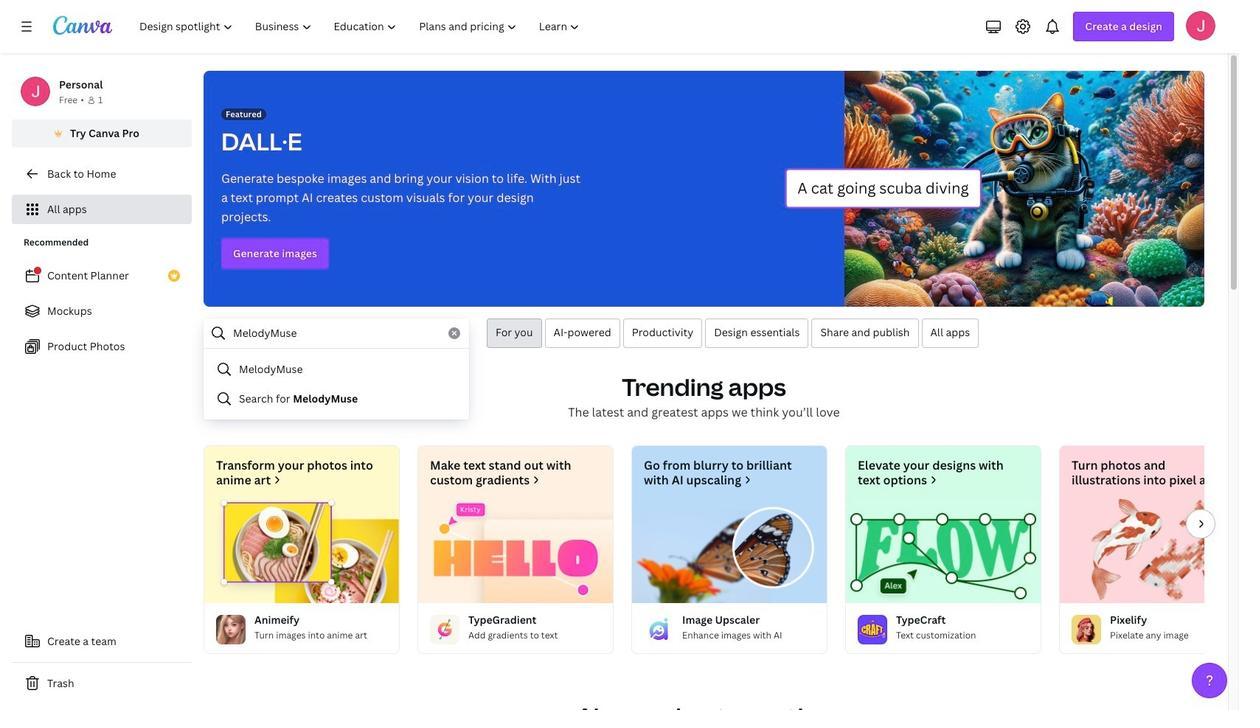 Task type: describe. For each thing, give the bounding box(es) containing it.
1 vertical spatial typegradient image
[[430, 615, 459, 645]]

1 vertical spatial image upscaler image
[[644, 615, 673, 645]]

0 vertical spatial animeify image
[[204, 499, 399, 603]]

1 vertical spatial typecraft image
[[858, 615, 887, 645]]

an image with a cursor next to a text box containing the prompt "a cat going scuba diving" to generate an image. the generated image of a cat doing scuba diving is behind the text box. image
[[785, 71, 1204, 307]]

0 vertical spatial image upscaler image
[[632, 499, 827, 603]]

top level navigation element
[[130, 12, 593, 41]]

0 vertical spatial pixelify image
[[1060, 499, 1239, 603]]



Task type: locate. For each thing, give the bounding box(es) containing it.
0 vertical spatial typegradient image
[[418, 499, 613, 603]]

pixelify image
[[1060, 499, 1239, 603], [1072, 615, 1101, 645]]

james peterson image
[[1186, 11, 1215, 41]]

list
[[12, 261, 192, 361]]

menu
[[204, 355, 469, 414]]

typegradient image
[[418, 499, 613, 603], [430, 615, 459, 645]]

1 vertical spatial animeify image
[[216, 615, 246, 645]]

0 vertical spatial typecraft image
[[846, 499, 1041, 603]]

1 vertical spatial pixelify image
[[1072, 615, 1101, 645]]

animeify image
[[204, 499, 399, 603], [216, 615, 246, 645]]

typecraft image
[[846, 499, 1041, 603], [858, 615, 887, 645]]

image upscaler image
[[632, 499, 827, 603], [644, 615, 673, 645]]

Input field to search for apps search field
[[233, 319, 440, 347]]



Task type: vqa. For each thing, say whether or not it's contained in the screenshot.
THE PIXELIFY image
yes



